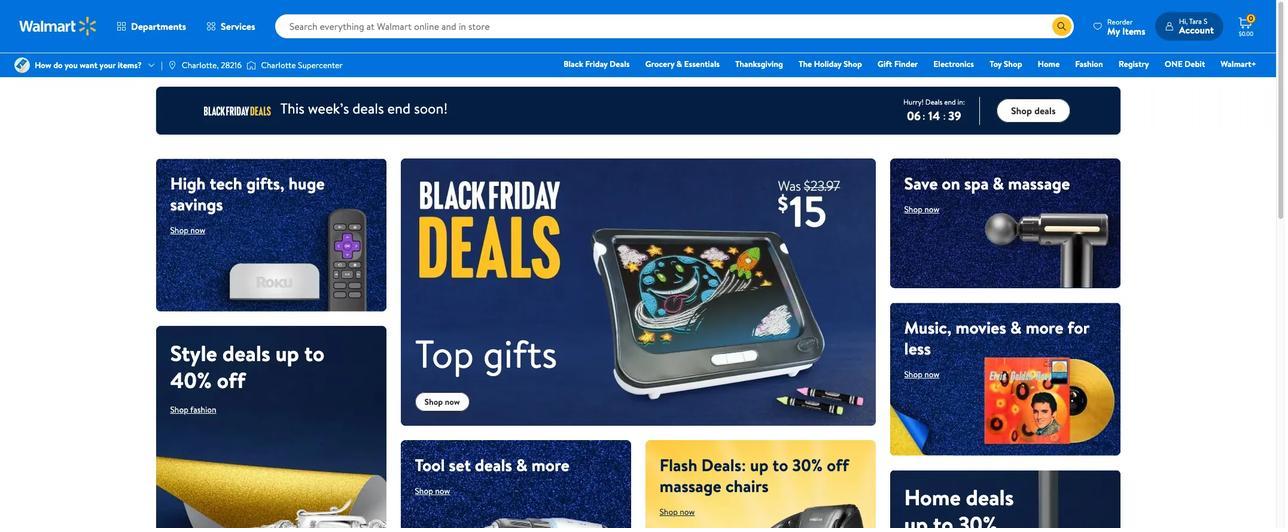 Task type: locate. For each thing, give the bounding box(es) containing it.
shop now down top
[[425, 396, 460, 408]]

for
[[1068, 316, 1090, 339]]

shop down flash
[[660, 506, 678, 518]]

soon!
[[414, 98, 448, 118]]

up inside flash deals: up to 30% off massage chairs
[[750, 453, 769, 477]]

shop down toy shop
[[1011, 104, 1032, 117]]

now down tool
[[435, 485, 450, 497]]

massage
[[1008, 172, 1070, 195], [660, 474, 722, 498]]

39
[[949, 107, 961, 124]]

2 : from the left
[[943, 109, 946, 122]]

to inside home deals up to 30
[[933, 510, 954, 528]]

services
[[221, 20, 255, 33]]

this week's deals end soon!
[[280, 98, 448, 118]]

up inside home deals up to 30
[[905, 510, 928, 528]]

top
[[415, 327, 474, 380]]

now down top
[[445, 396, 460, 408]]

0 horizontal spatial massage
[[660, 474, 722, 498]]

in:
[[958, 97, 965, 107]]

: left 39
[[943, 109, 946, 122]]

one debit link
[[1160, 57, 1211, 71]]

2 horizontal spatial to
[[933, 510, 954, 528]]

shop down top
[[425, 396, 443, 408]]

deals for style deals up to 40% off
[[222, 339, 270, 369]]

0 vertical spatial home
[[1038, 58, 1060, 70]]

0 horizontal spatial :
[[923, 109, 926, 122]]

walmart image
[[19, 17, 97, 36]]

shop now down tool
[[415, 485, 450, 497]]

shop for music, movies & more for less
[[905, 368, 923, 380]]

do
[[53, 59, 63, 71]]

1 vertical spatial massage
[[660, 474, 722, 498]]

0 vertical spatial up
[[276, 339, 299, 369]]

shop
[[844, 58, 862, 70], [1004, 58, 1023, 70], [1011, 104, 1032, 117], [905, 203, 923, 215], [170, 224, 188, 236], [905, 368, 923, 380], [425, 396, 443, 408], [170, 404, 188, 416], [415, 485, 433, 497], [660, 506, 678, 518]]

save on spa & massage
[[905, 172, 1070, 195]]

thanksgiving link
[[730, 57, 789, 71]]

shop now link
[[905, 203, 940, 215], [170, 224, 206, 236], [905, 368, 940, 380], [415, 392, 470, 412], [415, 485, 450, 497], [660, 506, 695, 518]]

1 vertical spatial off
[[827, 453, 849, 477]]

shop now for save on spa & massage
[[905, 203, 940, 215]]

shop now link down "less"
[[905, 368, 940, 380]]

departments button
[[107, 12, 196, 41]]

now down flash
[[680, 506, 695, 518]]

shop now link down save
[[905, 203, 940, 215]]

reorder my items
[[1108, 16, 1146, 37]]

home for home
[[1038, 58, 1060, 70]]

up for 30%
[[750, 453, 769, 477]]

1 horizontal spatial massage
[[1008, 172, 1070, 195]]

the
[[799, 58, 812, 70]]

14
[[929, 107, 940, 124]]

home inside home deals up to 30
[[905, 483, 961, 513]]

more inside "music, movies & more for less"
[[1026, 316, 1064, 339]]

end
[[944, 97, 956, 107], [387, 98, 411, 118]]

deals right friday
[[610, 58, 630, 70]]

off right 30%
[[827, 453, 849, 477]]

shop now down save
[[905, 203, 940, 215]]

 image right 28216
[[247, 59, 256, 71]]

0 vertical spatial off
[[217, 366, 246, 396]]

deals
[[353, 98, 384, 118], [1035, 104, 1056, 117], [222, 339, 270, 369], [475, 453, 512, 477], [966, 483, 1014, 513]]

registry
[[1119, 58, 1149, 70]]

shop right toy at top right
[[1004, 58, 1023, 70]]

shop now link for save on spa & massage
[[905, 203, 940, 215]]

1 horizontal spatial deals
[[926, 97, 943, 107]]

off
[[217, 366, 246, 396], [827, 453, 849, 477]]

0 vertical spatial more
[[1026, 316, 1064, 339]]

1 vertical spatial deals
[[926, 97, 943, 107]]

0 horizontal spatial to
[[304, 339, 325, 369]]

items?
[[118, 59, 142, 71]]

0 horizontal spatial home
[[905, 483, 961, 513]]

black friday deals
[[564, 58, 630, 70]]

&
[[677, 58, 682, 70], [993, 172, 1004, 195], [1011, 316, 1022, 339], [516, 453, 528, 477]]

home
[[1038, 58, 1060, 70], [905, 483, 961, 513]]

how do you want your items?
[[35, 59, 142, 71]]

1 horizontal spatial more
[[1026, 316, 1064, 339]]

0 horizontal spatial end
[[387, 98, 411, 118]]

end inside hurry! deals end in: 06 : 14 : 39
[[944, 97, 956, 107]]

2 horizontal spatial up
[[905, 510, 928, 528]]

now
[[925, 203, 940, 215], [190, 224, 206, 236], [925, 368, 940, 380], [445, 396, 460, 408], [435, 485, 450, 497], [680, 506, 695, 518]]

1 vertical spatial home
[[905, 483, 961, 513]]

want
[[80, 59, 98, 71]]

black friday deals link
[[558, 57, 635, 71]]

1 vertical spatial to
[[773, 453, 788, 477]]

grocery & essentials link
[[640, 57, 725, 71]]

1 horizontal spatial home
[[1038, 58, 1060, 70]]

shop now link down flash
[[660, 506, 695, 518]]

shop now link for music, movies & more for less
[[905, 368, 940, 380]]

tech
[[210, 172, 242, 195]]

shop fashion
[[170, 404, 216, 416]]

shop now link down tool
[[415, 485, 450, 497]]

to inside style deals up to 40% off
[[304, 339, 325, 369]]

charlotte
[[261, 59, 296, 71]]

now down "less"
[[925, 368, 940, 380]]

shop now link down savings
[[170, 224, 206, 236]]

the holiday shop link
[[794, 57, 868, 71]]

1 horizontal spatial end
[[944, 97, 956, 107]]

end left in:
[[944, 97, 956, 107]]

shop now down flash
[[660, 506, 695, 518]]

movies
[[956, 316, 1007, 339]]

top gifts
[[415, 327, 557, 380]]

now down savings
[[190, 224, 206, 236]]

deals inside style deals up to 40% off
[[222, 339, 270, 369]]

tool set deals & more
[[415, 453, 570, 477]]

shop down "less"
[[905, 368, 923, 380]]

search icon image
[[1057, 22, 1067, 31]]

shop left fashion
[[170, 404, 188, 416]]

electronics link
[[928, 57, 980, 71]]

1 horizontal spatial :
[[943, 109, 946, 122]]

: right 06
[[923, 109, 926, 122]]

shop now down savings
[[170, 224, 206, 236]]

now for music,
[[925, 368, 940, 380]]

 image left how
[[14, 57, 30, 73]]

to inside flash deals: up to 30% off massage chairs
[[773, 453, 788, 477]]

off inside style deals up to 40% off
[[217, 366, 246, 396]]

 image right |
[[167, 60, 177, 70]]

walmart plus logo image
[[204, 100, 271, 121]]

deals:
[[702, 453, 746, 477]]

shop now link down top
[[415, 392, 470, 412]]

shop for top gifts
[[425, 396, 443, 408]]

1 horizontal spatial  image
[[167, 60, 177, 70]]

how
[[35, 59, 51, 71]]

shop inside shop now link
[[425, 396, 443, 408]]

2 vertical spatial to
[[933, 510, 954, 528]]

$0.00
[[1239, 29, 1254, 38]]

deals inside home deals up to 30
[[966, 483, 1014, 513]]

off right 40% at the left bottom of the page
[[217, 366, 246, 396]]

your
[[100, 59, 116, 71]]

up inside style deals up to 40% off
[[276, 339, 299, 369]]

now down save
[[925, 203, 940, 215]]

0 vertical spatial to
[[304, 339, 325, 369]]

0 horizontal spatial  image
[[14, 57, 30, 73]]

0 horizontal spatial up
[[276, 339, 299, 369]]

shop down save
[[905, 203, 923, 215]]

1 horizontal spatial up
[[750, 453, 769, 477]]

style
[[170, 339, 217, 369]]

hurry! deals end in: 06 : 14 : 39
[[904, 97, 965, 124]]

deals up 14
[[926, 97, 943, 107]]

charlotte, 28216
[[182, 59, 242, 71]]

1 vertical spatial more
[[532, 453, 570, 477]]

home for home deals up to 30
[[905, 483, 961, 513]]

deals inside button
[[1035, 104, 1056, 117]]

shop now
[[905, 203, 940, 215], [170, 224, 206, 236], [905, 368, 940, 380], [425, 396, 460, 408], [415, 485, 450, 497], [660, 506, 695, 518]]

shop down tool
[[415, 485, 433, 497]]

items
[[1123, 24, 1146, 37]]

0 horizontal spatial deals
[[610, 58, 630, 70]]

walmart+
[[1221, 58, 1257, 70]]

 image
[[14, 57, 30, 73], [247, 59, 256, 71], [167, 60, 177, 70]]

you
[[65, 59, 78, 71]]

1 horizontal spatial to
[[773, 453, 788, 477]]

shop down savings
[[170, 224, 188, 236]]

to
[[304, 339, 325, 369], [773, 453, 788, 477], [933, 510, 954, 528]]

one debit
[[1165, 58, 1205, 70]]

more
[[1026, 316, 1064, 339], [532, 453, 570, 477]]

shop now down "less"
[[905, 368, 940, 380]]

shop fashion link
[[170, 404, 216, 416]]

shop deals button
[[997, 99, 1070, 123]]

toy shop link
[[985, 57, 1028, 71]]

this
[[280, 98, 305, 118]]

flash
[[660, 453, 698, 477]]

hurry!
[[904, 97, 924, 107]]

0 horizontal spatial off
[[217, 366, 246, 396]]

gift
[[878, 58, 892, 70]]

& inside "music, movies & more for less"
[[1011, 316, 1022, 339]]

up
[[276, 339, 299, 369], [750, 453, 769, 477], [905, 510, 928, 528]]

shop right holiday
[[844, 58, 862, 70]]

:
[[923, 109, 926, 122], [943, 109, 946, 122]]

1 horizontal spatial off
[[827, 453, 849, 477]]

2 vertical spatial up
[[905, 510, 928, 528]]

shop for tool set deals & more
[[415, 485, 433, 497]]

off for 40%
[[217, 366, 246, 396]]

fashion link
[[1070, 57, 1109, 71]]

one
[[1165, 58, 1183, 70]]

my
[[1108, 24, 1120, 37]]

gifts,
[[246, 172, 285, 195]]

|
[[161, 59, 163, 71]]

end left soon! on the top of page
[[387, 98, 411, 118]]

deals inside hurry! deals end in: 06 : 14 : 39
[[926, 97, 943, 107]]

1 vertical spatial up
[[750, 453, 769, 477]]

off inside flash deals: up to 30% off massage chairs
[[827, 453, 849, 477]]

shop now for tool set deals & more
[[415, 485, 450, 497]]

gift finder
[[878, 58, 918, 70]]

2 horizontal spatial  image
[[247, 59, 256, 71]]



Task type: vqa. For each thing, say whether or not it's contained in the screenshot.
deals related to Shop deals
yes



Task type: describe. For each thing, give the bounding box(es) containing it.
week's
[[308, 98, 349, 118]]

to for style deals up to 40% off
[[304, 339, 325, 369]]

1 : from the left
[[923, 109, 926, 122]]

charlotte,
[[182, 59, 219, 71]]

0
[[1249, 13, 1254, 23]]

grocery
[[645, 58, 675, 70]]

Search search field
[[275, 14, 1074, 38]]

essentials
[[684, 58, 720, 70]]

shop deals
[[1011, 104, 1056, 117]]

0 $0.00
[[1239, 13, 1254, 38]]

holiday
[[814, 58, 842, 70]]

now for tool
[[435, 485, 450, 497]]

shop now link for top gifts
[[415, 392, 470, 412]]

account
[[1179, 23, 1214, 37]]

set
[[449, 453, 471, 477]]

shop inside "shop deals" button
[[1011, 104, 1032, 117]]

less
[[905, 337, 931, 360]]

gift finder link
[[872, 57, 924, 71]]

to for flash deals: up to 30% off massage chairs
[[773, 453, 788, 477]]

now for high
[[190, 224, 206, 236]]

spa
[[965, 172, 989, 195]]

finder
[[894, 58, 918, 70]]

shop now for flash deals: up to 30% off massage chairs
[[660, 506, 695, 518]]

0 horizontal spatial more
[[532, 453, 570, 477]]

high tech gifts, huge savings
[[170, 172, 325, 216]]

tool
[[415, 453, 445, 477]]

black
[[564, 58, 583, 70]]

deals for shop deals
[[1035, 104, 1056, 117]]

grocery & essentials
[[645, 58, 720, 70]]

save
[[905, 172, 938, 195]]

40%
[[170, 366, 212, 396]]

massage inside flash deals: up to 30% off massage chairs
[[660, 474, 722, 498]]

home link
[[1033, 57, 1065, 71]]

fashion
[[1076, 58, 1103, 70]]

electronics
[[934, 58, 974, 70]]

up for 40%
[[276, 339, 299, 369]]

shop for save on spa & massage
[[905, 203, 923, 215]]

home deals up to 30
[[905, 483, 1014, 528]]

shop now link for flash deals: up to 30% off massage chairs
[[660, 506, 695, 518]]

registry link
[[1114, 57, 1155, 71]]

shop for style deals up to 40% off
[[170, 404, 188, 416]]

shop inside toy shop link
[[1004, 58, 1023, 70]]

off for 30%
[[827, 453, 849, 477]]

0 vertical spatial deals
[[610, 58, 630, 70]]

0 vertical spatial massage
[[1008, 172, 1070, 195]]

charlotte supercenter
[[261, 59, 343, 71]]

flash deals: up to 30% off massage chairs
[[660, 453, 849, 498]]

friday
[[585, 58, 608, 70]]

departments
[[131, 20, 186, 33]]

music,
[[905, 316, 952, 339]]

now for flash
[[680, 506, 695, 518]]

toy shop
[[990, 58, 1023, 70]]

shop now for high tech gifts, huge savings
[[170, 224, 206, 236]]

style deals up to 40% off
[[170, 339, 325, 396]]

gifts
[[483, 327, 557, 380]]

walmart+ link
[[1216, 57, 1262, 71]]

 image for how do you want your items?
[[14, 57, 30, 73]]

hi,
[[1179, 16, 1188, 26]]

shop now for top gifts
[[425, 396, 460, 408]]

now for top
[[445, 396, 460, 408]]

supercenter
[[298, 59, 343, 71]]

shop inside the holiday shop link
[[844, 58, 862, 70]]

06
[[907, 107, 921, 124]]

huge
[[289, 172, 325, 195]]

reorder
[[1108, 16, 1133, 27]]

high
[[170, 172, 206, 195]]

services button
[[196, 12, 265, 41]]

s
[[1204, 16, 1208, 26]]

to for home deals up to 30
[[933, 510, 954, 528]]

 image for charlotte supercenter
[[247, 59, 256, 71]]

on
[[942, 172, 961, 195]]

 image for charlotte, 28216
[[167, 60, 177, 70]]

shop now link for high tech gifts, huge savings
[[170, 224, 206, 236]]

thanksgiving
[[735, 58, 783, 70]]

shop for high tech gifts, huge savings
[[170, 224, 188, 236]]

tara
[[1190, 16, 1202, 26]]

savings
[[170, 193, 223, 216]]

the holiday shop
[[799, 58, 862, 70]]

hi, tara s account
[[1179, 16, 1214, 37]]

30%
[[792, 453, 823, 477]]

toy
[[990, 58, 1002, 70]]

shop now link for tool set deals & more
[[415, 485, 450, 497]]

deals for home deals up to 30
[[966, 483, 1014, 513]]

28216
[[221, 59, 242, 71]]

debit
[[1185, 58, 1205, 70]]

music, movies & more for less
[[905, 316, 1090, 360]]

Walmart Site-Wide search field
[[275, 14, 1074, 38]]

shop now for music, movies & more for less
[[905, 368, 940, 380]]

now for save
[[925, 203, 940, 215]]

shop for flash deals: up to 30% off massage chairs
[[660, 506, 678, 518]]



